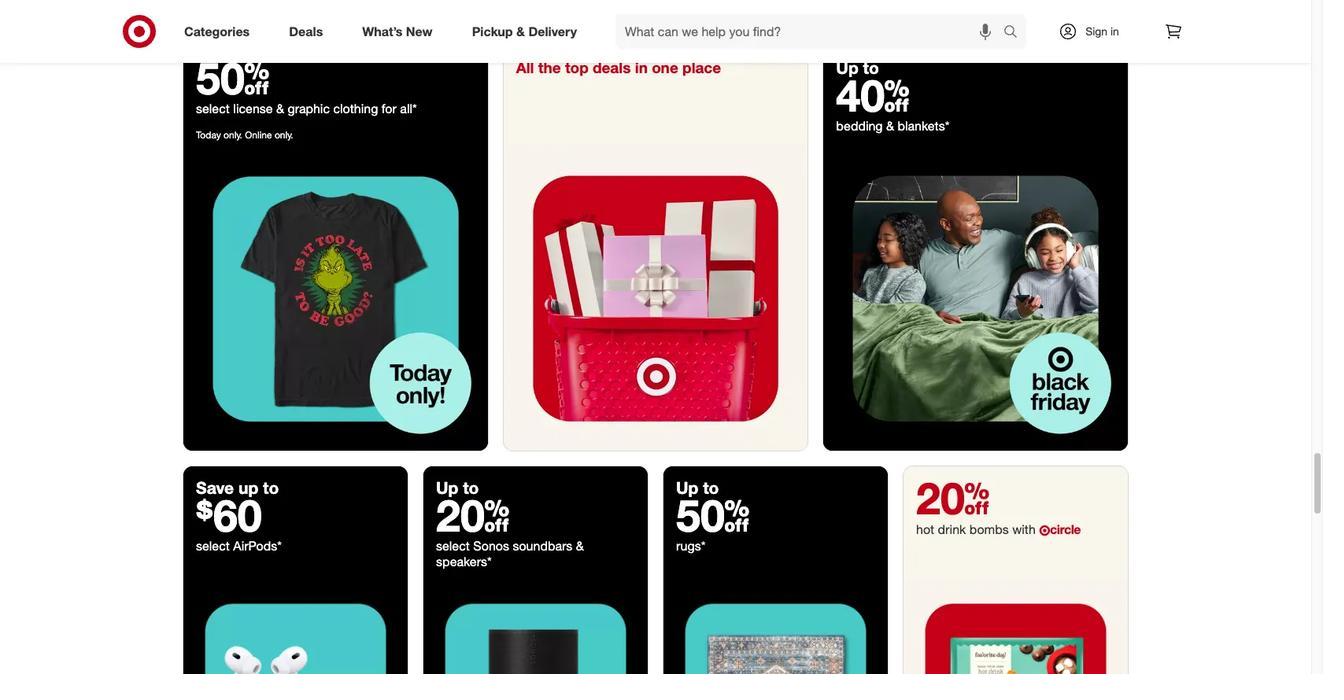 Task type: locate. For each thing, give the bounding box(es) containing it.
to
[[863, 57, 879, 78], [263, 478, 279, 498], [463, 478, 479, 498], [703, 478, 719, 498]]

to for 20
[[463, 478, 479, 498]]

select sonos soundbars & speakers*
[[436, 539, 584, 570]]

20
[[916, 472, 990, 525], [436, 489, 510, 543]]

0 horizontal spatial up to
[[436, 478, 479, 498]]

1 horizontal spatial 50
[[676, 489, 750, 543]]

up up speakers*
[[436, 478, 458, 498]]

up down what can we help you find? suggestions appear below search field
[[836, 57, 859, 78]]

up to up rugs*
[[676, 478, 719, 498]]

circle
[[1050, 522, 1081, 538]]

hot
[[916, 522, 935, 538]]

categories link
[[171, 14, 269, 49]]

one
[[652, 58, 678, 76]]

in left one
[[635, 58, 648, 76]]

0 vertical spatial in
[[1111, 24, 1119, 38]]

up up rugs*
[[676, 478, 699, 498]]

online
[[245, 129, 272, 141]]

& right license
[[276, 100, 284, 116]]

sonos
[[473, 539, 509, 554]]

1 only. from the left
[[224, 129, 242, 141]]

target black friday image for 20
[[424, 583, 648, 675]]

up for 50
[[676, 478, 699, 498]]

blankets*
[[898, 118, 950, 133]]

up to
[[836, 57, 879, 78], [436, 478, 479, 498], [676, 478, 719, 498]]

up to up 'sonos'
[[436, 478, 479, 498]]

deals link
[[276, 14, 343, 49]]

0 vertical spatial 50
[[196, 51, 270, 104]]

sign in link
[[1045, 14, 1144, 49]]

50 inside 50 select license & graphic clothing for all*
[[196, 51, 270, 104]]

up
[[239, 478, 258, 498]]

place
[[683, 58, 721, 76]]

select left 'sonos'
[[436, 539, 470, 554]]

what's new
[[362, 23, 433, 39]]

bedding & blankets*
[[836, 118, 950, 133]]

0 horizontal spatial 50
[[196, 51, 270, 104]]

only. right today in the top of the page
[[224, 129, 242, 141]]

deals
[[289, 23, 323, 39]]

2 horizontal spatial up to
[[836, 57, 879, 78]]

1 vertical spatial 50
[[676, 489, 750, 543]]

clothing
[[333, 100, 378, 116]]

0 horizontal spatial only.
[[224, 129, 242, 141]]

& right pickup
[[516, 23, 525, 39]]

what's new link
[[349, 14, 452, 49]]

select airpods*
[[196, 539, 285, 554]]

new
[[406, 23, 433, 39]]

to up bedding
[[863, 57, 879, 78]]

2 horizontal spatial up
[[836, 57, 859, 78]]

deals
[[593, 58, 631, 76]]

50
[[196, 51, 270, 104], [676, 489, 750, 543]]

in right sign at the right of the page
[[1111, 24, 1119, 38]]

target black friday image for 40
[[824, 147, 1128, 451]]

in
[[1111, 24, 1119, 38], [635, 58, 648, 76]]

to up 'sonos'
[[463, 478, 479, 498]]

0 horizontal spatial up
[[436, 478, 458, 498]]

1 horizontal spatial up
[[676, 478, 699, 498]]

select for $60
[[196, 539, 230, 554]]

to for 50
[[703, 478, 719, 498]]

drink
[[938, 522, 966, 538]]

hot drink bombs with
[[916, 522, 1039, 538]]

& right bedding
[[886, 118, 894, 133]]

to for 40
[[863, 57, 879, 78]]

all
[[516, 58, 534, 76]]

& right 'soundbars'
[[576, 539, 584, 554]]

1 horizontal spatial up to
[[676, 478, 719, 498]]

select inside select sonos soundbars & speakers*
[[436, 539, 470, 554]]

up to for 40
[[836, 57, 879, 78]]

rugs*
[[676, 539, 706, 554]]

only. right online
[[275, 129, 293, 141]]

up to up bedding
[[836, 57, 879, 78]]

all the top deals in one place
[[516, 58, 721, 76]]

20 up speakers*
[[436, 489, 510, 543]]

to right "up"
[[263, 478, 279, 498]]

speakers*
[[436, 554, 492, 570]]

&
[[516, 23, 525, 39], [276, 100, 284, 116], [886, 118, 894, 133], [576, 539, 584, 554]]

1 horizontal spatial only.
[[275, 129, 293, 141]]

bombs
[[970, 522, 1009, 538]]

1 vertical spatial in
[[635, 58, 648, 76]]

$60
[[196, 489, 262, 543]]

select for 20
[[436, 539, 470, 554]]

up
[[836, 57, 859, 78], [436, 478, 458, 498], [676, 478, 699, 498]]

select left airpods*
[[196, 539, 230, 554]]

only.
[[224, 129, 242, 141], [275, 129, 293, 141]]

to up rugs*
[[703, 478, 719, 498]]

select up today in the top of the page
[[196, 100, 230, 116]]

select
[[196, 100, 230, 116], [196, 539, 230, 554], [436, 539, 470, 554]]

search button
[[997, 14, 1035, 52]]

target black friday image for 50
[[664, 583, 888, 675]]

20 left with
[[916, 472, 990, 525]]

target black friday image
[[824, 147, 1128, 451], [183, 583, 408, 675], [424, 583, 648, 675], [664, 583, 888, 675]]



Task type: vqa. For each thing, say whether or not it's contained in the screenshot.
right only.
yes



Task type: describe. For each thing, give the bounding box(es) containing it.
save
[[196, 478, 234, 498]]

50 for 50
[[676, 489, 750, 543]]

2 only. from the left
[[275, 129, 293, 141]]

top
[[565, 58, 589, 76]]

all*
[[400, 100, 417, 116]]

today only! image
[[183, 147, 488, 451]]

sign in
[[1086, 24, 1119, 38]]

airpods*
[[233, 539, 282, 554]]

& inside select sonos soundbars & speakers*
[[576, 539, 584, 554]]

search
[[997, 25, 1035, 41]]

up for 20
[[436, 478, 458, 498]]

select inside 50 select license & graphic clothing for all*
[[196, 100, 230, 116]]

40
[[836, 68, 910, 122]]

0 horizontal spatial in
[[635, 58, 648, 76]]

1 horizontal spatial 20
[[916, 472, 990, 525]]

soundbars
[[513, 539, 573, 554]]

pickup & delivery
[[472, 23, 577, 39]]

pickup & delivery link
[[459, 14, 597, 49]]

& inside 50 select license & graphic clothing for all*
[[276, 100, 284, 116]]

the
[[538, 58, 561, 76]]

pickup
[[472, 23, 513, 39]]

all the top deals in one place link
[[504, 46, 808, 451]]

categories
[[184, 23, 250, 39]]

license
[[233, 100, 273, 116]]

save up to
[[196, 478, 279, 498]]

today
[[196, 129, 221, 141]]

bedding
[[836, 118, 883, 133]]

graphic
[[288, 100, 330, 116]]

with
[[1013, 522, 1036, 538]]

50 select license & graphic clothing for all*
[[196, 51, 417, 116]]

50 for 50 select license & graphic clothing for all*
[[196, 51, 270, 104]]

0 horizontal spatial 20
[[436, 489, 510, 543]]

up to for 50
[[676, 478, 719, 498]]

target black friday image for $60
[[183, 583, 408, 675]]

today only. online only.
[[196, 129, 293, 141]]

up for 40
[[836, 57, 859, 78]]

up to for 20
[[436, 478, 479, 498]]

delivery
[[529, 23, 577, 39]]

sign
[[1086, 24, 1108, 38]]

1 horizontal spatial in
[[1111, 24, 1119, 38]]

for
[[382, 100, 397, 116]]

what's
[[362, 23, 403, 39]]

What can we help you find? suggestions appear below search field
[[616, 14, 1008, 49]]



